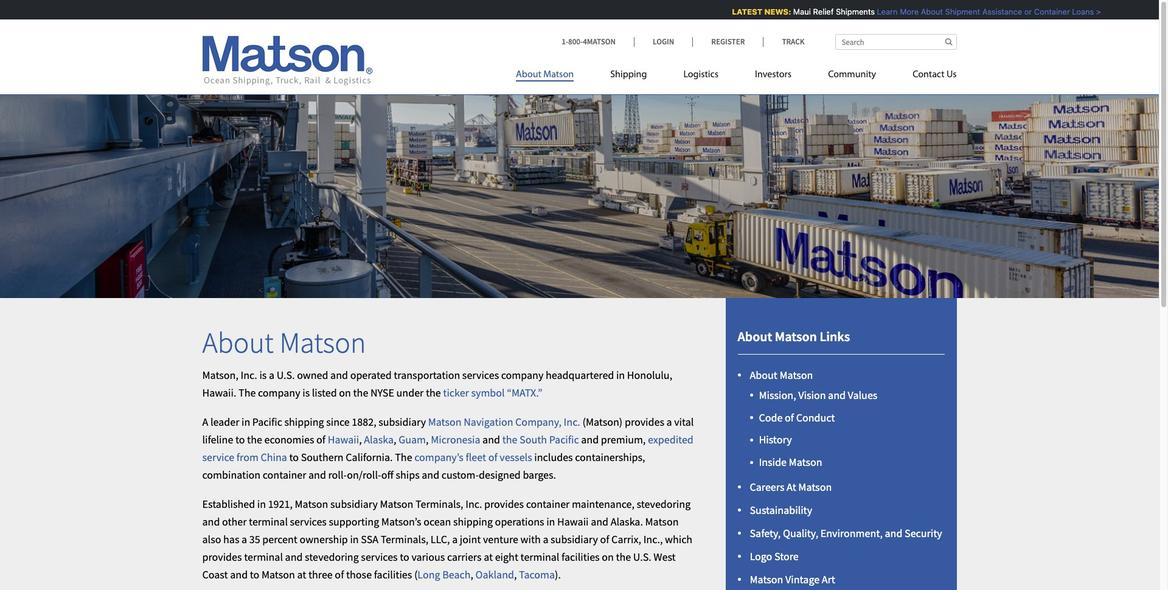 Task type: locate. For each thing, give the bounding box(es) containing it.
provides inside (matson) provides a vital lifeline to the economies of
[[625, 415, 665, 429]]

, down "eight" on the bottom left of page
[[514, 568, 517, 582]]

shipping up joint
[[453, 515, 493, 529]]

matson up owned
[[280, 325, 366, 361]]

latest news: maui relief shipments learn more about shipment assistance or container loans >
[[731, 7, 1100, 16]]

is
[[260, 368, 267, 382], [303, 386, 310, 400]]

stevedoring down ownership
[[305, 550, 359, 564]]

is left listed
[[303, 386, 310, 400]]

history
[[759, 433, 792, 447]]

of right code
[[785, 411, 794, 425]]

2 horizontal spatial about matson
[[750, 368, 814, 382]]

0 vertical spatial stevedoring
[[637, 498, 691, 512]]

1 horizontal spatial the
[[395, 450, 412, 464]]

in right operations
[[547, 515, 555, 529]]

0 vertical spatial on
[[339, 386, 351, 400]]

us
[[947, 70, 957, 80]]

company
[[501, 368, 544, 382], [258, 386, 300, 400]]

about matson links section
[[711, 298, 972, 590]]

venture
[[483, 533, 519, 547]]

and down 'percent'
[[285, 550, 303, 564]]

u.s. left owned
[[277, 368, 295, 382]]

about matson link down 1-
[[516, 64, 592, 89]]

on down carrix,
[[602, 550, 614, 564]]

0 vertical spatial subsidiary
[[379, 415, 426, 429]]

pacific
[[253, 415, 282, 429], [549, 433, 579, 447]]

1 horizontal spatial at
[[484, 550, 493, 564]]

and left security
[[885, 527, 903, 541]]

history link
[[759, 433, 792, 447]]

container inside includes containerships, combination container and roll-on/roll-off ships and custom-designed barges.
[[263, 468, 306, 482]]

matson up at
[[789, 455, 823, 469]]

1 vertical spatial u.s.
[[634, 550, 652, 564]]

track
[[782, 37, 805, 47]]

economies
[[265, 433, 314, 447]]

provides up operations
[[485, 498, 524, 512]]

1 vertical spatial subsidiary
[[331, 498, 378, 512]]

a right llc,
[[452, 533, 458, 547]]

the down carrix,
[[616, 550, 631, 564]]

0 horizontal spatial shipping
[[285, 415, 324, 429]]

0 vertical spatial the
[[239, 386, 256, 400]]

search image
[[946, 38, 953, 46]]

matson down 1-
[[544, 70, 574, 80]]

about matson
[[516, 70, 574, 80], [202, 325, 366, 361], [750, 368, 814, 382]]

about matson link
[[516, 64, 592, 89], [750, 368, 814, 382]]

1 horizontal spatial on
[[602, 550, 614, 564]]

top menu navigation
[[516, 64, 957, 89]]

and up listed
[[331, 368, 348, 382]]

safety, quality, environment, and security link
[[750, 527, 943, 541]]

1 vertical spatial provides
[[485, 498, 524, 512]]

0 horizontal spatial pacific
[[253, 415, 282, 429]]

, up company's
[[426, 433, 429, 447]]

a inside matson, inc. is a u.s. owned and operated transportation services company headquartered in honolulu, hawaii. the company is listed on the nyse under the
[[269, 368, 275, 382]]

code
[[759, 411, 783, 425]]

1 horizontal spatial hawaii
[[558, 515, 589, 529]]

1 vertical spatial services
[[290, 515, 327, 529]]

,
[[359, 433, 362, 447], [394, 433, 397, 447], [426, 433, 429, 447], [471, 568, 474, 582], [514, 568, 517, 582]]

1 vertical spatial shipping
[[453, 515, 493, 529]]

2 horizontal spatial provides
[[625, 415, 665, 429]]

barges.
[[523, 468, 556, 482]]

login
[[653, 37, 675, 47]]

has
[[223, 533, 240, 547]]

provides up premium,
[[625, 415, 665, 429]]

guam
[[399, 433, 426, 447]]

1 vertical spatial facilities
[[374, 568, 412, 582]]

1 horizontal spatial facilities
[[562, 550, 600, 564]]

alaska
[[364, 433, 394, 447]]

, down carriers
[[471, 568, 474, 582]]

2 vertical spatial services
[[361, 550, 398, 564]]

a
[[269, 368, 275, 382], [667, 415, 672, 429], [242, 533, 247, 547], [452, 533, 458, 547], [543, 533, 549, 547]]

container down barges.
[[526, 498, 570, 512]]

2 vertical spatial about matson
[[750, 368, 814, 382]]

safety, quality, environment, and security
[[750, 527, 943, 541]]

0 vertical spatial provides
[[625, 415, 665, 429]]

the down operated
[[353, 386, 368, 400]]

1 horizontal spatial container
[[526, 498, 570, 512]]

0 vertical spatial hawaii
[[328, 433, 359, 447]]

facilities
[[562, 550, 600, 564], [374, 568, 412, 582]]

hawaii.
[[202, 386, 236, 400]]

0 horizontal spatial on
[[339, 386, 351, 400]]

2 vertical spatial inc.
[[466, 498, 482, 512]]

under
[[397, 386, 424, 400]]

vintage
[[786, 573, 820, 587]]

art
[[822, 573, 836, 587]]

alaska.
[[611, 515, 643, 529]]

latest
[[731, 7, 761, 16]]

inside matson
[[759, 455, 823, 469]]

and down company's
[[422, 468, 440, 482]]

provides
[[625, 415, 665, 429], [485, 498, 524, 512], [202, 550, 242, 564]]

to inside (matson) provides a vital lifeline to the economies of
[[236, 433, 245, 447]]

u.s. inside established in 1921, matson subsidiary matson terminals, inc. provides container maintenance, stevedoring and other terminal services supporting matson's ocean shipping operations in hawaii and alaska. matson also has a 35 percent ownership in ssa terminals, llc, a joint venture with a subsidiary of carrix, inc., which provides terminal and stevedoring services to various carriers at eight terminal facilities on the u.s. west coast and to matson at three of those facilities (
[[634, 550, 652, 564]]

the up "ships"
[[395, 450, 412, 464]]

about matson up owned
[[202, 325, 366, 361]]

2 vertical spatial subsidiary
[[551, 533, 598, 547]]

hawaii down maintenance,
[[558, 515, 589, 529]]

0 vertical spatial at
[[484, 550, 493, 564]]

2 horizontal spatial inc.
[[564, 415, 581, 429]]

at left three
[[297, 568, 306, 582]]

honolulu,
[[627, 368, 673, 382]]

eight
[[495, 550, 519, 564]]

matson inside top menu navigation
[[544, 70, 574, 80]]

1 horizontal spatial services
[[361, 550, 398, 564]]

subsidiary up the guam link
[[379, 415, 426, 429]]

0 horizontal spatial the
[[239, 386, 256, 400]]

1 horizontal spatial inc.
[[466, 498, 482, 512]]

and right coast at left bottom
[[230, 568, 248, 582]]

and down southern
[[309, 468, 326, 482]]

logo store link
[[750, 550, 799, 564]]

1 vertical spatial pacific
[[549, 433, 579, 447]]

about matson link up mission,
[[750, 368, 814, 382]]

1 vertical spatial container
[[526, 498, 570, 512]]

0 vertical spatial is
[[260, 368, 267, 382]]

blue matson logo with ocean, shipping, truck, rail and logistics written beneath it. image
[[202, 36, 373, 86]]

the right hawaii.
[[239, 386, 256, 400]]

0 vertical spatial u.s.
[[277, 368, 295, 382]]

1 vertical spatial the
[[395, 450, 412, 464]]

in left ssa
[[350, 533, 359, 547]]

35
[[249, 533, 260, 547]]

inc. inside established in 1921, matson subsidiary matson terminals, inc. provides container maintenance, stevedoring and other terminal services supporting matson's ocean shipping operations in hawaii and alaska. matson also has a 35 percent ownership in ssa terminals, llc, a joint venture with a subsidiary of carrix, inc., which provides terminal and stevedoring services to various carriers at eight terminal facilities on the u.s. west coast and to matson at three of those facilities (
[[466, 498, 482, 512]]

to southern california. the company's fleet of vessels
[[287, 450, 532, 464]]

about matson inside section
[[750, 368, 814, 382]]

conduct
[[797, 411, 835, 425]]

0 vertical spatial services
[[463, 368, 499, 382]]

2 horizontal spatial subsidiary
[[551, 533, 598, 547]]

0 vertical spatial container
[[263, 468, 306, 482]]

None search field
[[836, 34, 957, 50]]

1 vertical spatial company
[[258, 386, 300, 400]]

0 horizontal spatial about matson link
[[516, 64, 592, 89]]

2 vertical spatial provides
[[202, 550, 242, 564]]

2 horizontal spatial services
[[463, 368, 499, 382]]

in left honolulu,
[[617, 368, 625, 382]]

0 vertical spatial about matson link
[[516, 64, 592, 89]]

1 vertical spatial about matson link
[[750, 368, 814, 382]]

inc. down 'custom-'
[[466, 498, 482, 512]]

environment,
[[821, 527, 883, 541]]

services up symbol
[[463, 368, 499, 382]]

services up ownership
[[290, 515, 327, 529]]

matson
[[544, 70, 574, 80], [280, 325, 366, 361], [775, 328, 817, 345], [780, 368, 814, 382], [428, 415, 462, 429], [789, 455, 823, 469], [799, 481, 832, 495], [295, 498, 328, 512], [380, 498, 414, 512], [646, 515, 679, 529], [262, 568, 295, 582], [750, 573, 784, 587]]

about matson down 1-
[[516, 70, 574, 80]]

0 vertical spatial about matson
[[516, 70, 574, 80]]

owned
[[297, 368, 328, 382]]

and inside matson, inc. is a u.s. owned and operated transportation services company headquartered in honolulu, hawaii. the company is listed on the nyse under the
[[331, 368, 348, 382]]

1 horizontal spatial pacific
[[549, 433, 579, 447]]

investors
[[755, 70, 792, 80]]

long
[[418, 568, 440, 582]]

from
[[237, 450, 259, 464]]

china
[[261, 450, 287, 464]]

0 horizontal spatial inc.
[[241, 368, 257, 382]]

the inside matson, inc. is a u.s. owned and operated transportation services company headquartered in honolulu, hawaii. the company is listed on the nyse under the
[[239, 386, 256, 400]]

terminal up 'percent'
[[249, 515, 288, 529]]

the down transportation
[[426, 386, 441, 400]]

company's
[[415, 450, 464, 464]]

cranes load and offload matson containers from the containership at the terminal. image
[[0, 75, 1160, 298]]

is right matson,
[[260, 368, 267, 382]]

0 horizontal spatial at
[[297, 568, 306, 582]]

company down owned
[[258, 386, 300, 400]]

0 vertical spatial facilities
[[562, 550, 600, 564]]

inc. right matson,
[[241, 368, 257, 382]]

tacoma
[[519, 568, 555, 582]]

matson up inc.,
[[646, 515, 679, 529]]

1 horizontal spatial about matson link
[[750, 368, 814, 382]]

joint
[[460, 533, 481, 547]]

1 vertical spatial on
[[602, 550, 614, 564]]

west
[[654, 550, 676, 564]]

subsidiary up supporting
[[331, 498, 378, 512]]

to left various
[[400, 550, 410, 564]]

inc.
[[241, 368, 257, 382], [564, 415, 581, 429], [466, 498, 482, 512]]

0 horizontal spatial subsidiary
[[331, 498, 378, 512]]

0 horizontal spatial u.s.
[[277, 368, 295, 382]]

on inside established in 1921, matson subsidiary matson terminals, inc. provides container maintenance, stevedoring and other terminal services supporting matson's ocean shipping operations in hawaii and alaska. matson also has a 35 percent ownership in ssa terminals, llc, a joint venture with a subsidiary of carrix, inc., which provides terminal and stevedoring services to various carriers at eight terminal facilities on the u.s. west coast and to matson at three of those facilities (
[[602, 550, 614, 564]]

1 horizontal spatial u.s.
[[634, 550, 652, 564]]

1 vertical spatial hawaii
[[558, 515, 589, 529]]

0 horizontal spatial facilities
[[374, 568, 412, 582]]

the
[[239, 386, 256, 400], [395, 450, 412, 464]]

since
[[326, 415, 350, 429]]

container down 'china'
[[263, 468, 306, 482]]

the inside established in 1921, matson subsidiary matson terminals, inc. provides container maintenance, stevedoring and other terminal services supporting matson's ocean shipping operations in hawaii and alaska. matson also has a 35 percent ownership in ssa terminals, llc, a joint venture with a subsidiary of carrix, inc., which provides terminal and stevedoring services to various carriers at eight terminal facilities on the u.s. west coast and to matson at three of those facilities (
[[616, 550, 631, 564]]

inside
[[759, 455, 787, 469]]

company's fleet of vessels link
[[415, 450, 532, 464]]

1 horizontal spatial provides
[[485, 498, 524, 512]]

1921,
[[268, 498, 293, 512]]

subsidiary up ).
[[551, 533, 598, 547]]

services down ssa
[[361, 550, 398, 564]]

terminals, down matson's
[[381, 533, 429, 547]]

0 vertical spatial inc.
[[241, 368, 257, 382]]

hawaii
[[328, 433, 359, 447], [558, 515, 589, 529]]

micronesia
[[431, 433, 481, 447]]

pacific up includes
[[549, 433, 579, 447]]

about
[[920, 7, 942, 16], [516, 70, 542, 80], [202, 325, 274, 361], [738, 328, 773, 345], [750, 368, 778, 382]]

operations
[[495, 515, 545, 529]]

containerships,
[[575, 450, 646, 464]]

matson up vision on the right bottom of the page
[[780, 368, 814, 382]]

1 vertical spatial about matson
[[202, 325, 366, 361]]

matson, inc. is a u.s. owned and operated transportation services company headquartered in honolulu, hawaii. the company is listed on the nyse under the
[[202, 368, 673, 400]]

the south pacific link
[[503, 433, 579, 447]]

at up long beach , oakland , tacoma ).
[[484, 550, 493, 564]]

the
[[353, 386, 368, 400], [426, 386, 441, 400], [247, 433, 262, 447], [503, 433, 518, 447], [616, 550, 631, 564]]

on
[[339, 386, 351, 400], [602, 550, 614, 564]]

, down '1882,'
[[359, 433, 362, 447]]

percent
[[263, 533, 298, 547]]

on/roll-
[[347, 468, 381, 482]]

various
[[412, 550, 445, 564]]

1 vertical spatial stevedoring
[[305, 550, 359, 564]]

shipping
[[285, 415, 324, 429], [453, 515, 493, 529]]

container inside established in 1921, matson subsidiary matson terminals, inc. provides container maintenance, stevedoring and other terminal services supporting matson's ocean shipping operations in hawaii and alaska. matson also has a 35 percent ownership in ssa terminals, llc, a joint venture with a subsidiary of carrix, inc., which provides terminal and stevedoring services to various carriers at eight terminal facilities on the u.s. west coast and to matson at three of those facilities (
[[526, 498, 570, 512]]

"matx."
[[507, 386, 543, 400]]

1 horizontal spatial about matson
[[516, 70, 574, 80]]

and down (matson)
[[582, 433, 599, 447]]

0 horizontal spatial company
[[258, 386, 300, 400]]

0 horizontal spatial is
[[260, 368, 267, 382]]

the up from
[[247, 433, 262, 447]]

matson left links
[[775, 328, 817, 345]]

to up from
[[236, 433, 245, 447]]

inc.,
[[644, 533, 663, 547]]

0 horizontal spatial hawaii
[[328, 433, 359, 447]]

provides up coast at left bottom
[[202, 550, 242, 564]]

southern
[[301, 450, 344, 464]]

on right listed
[[339, 386, 351, 400]]

about matson up mission,
[[750, 368, 814, 382]]

matson down the logo
[[750, 573, 784, 587]]

links
[[820, 328, 851, 345]]

other
[[222, 515, 247, 529]]

container
[[1033, 7, 1069, 16]]

inc. left (matson)
[[564, 415, 581, 429]]

1 horizontal spatial is
[[303, 386, 310, 400]]

with
[[521, 533, 541, 547]]

company up "matx." at the left of page
[[501, 368, 544, 382]]

1 horizontal spatial company
[[501, 368, 544, 382]]

services inside matson, inc. is a u.s. owned and operated transportation services company headquartered in honolulu, hawaii. the company is listed on the nyse under the
[[463, 368, 499, 382]]

a left vital
[[667, 415, 672, 429]]

stevedoring up inc.,
[[637, 498, 691, 512]]

u.s. down inc.,
[[634, 550, 652, 564]]

pacific up economies
[[253, 415, 282, 429]]

mission, vision and values link
[[759, 388, 878, 402]]

terminal up tacoma link
[[521, 550, 560, 564]]

a left owned
[[269, 368, 275, 382]]

custom-
[[442, 468, 479, 482]]

0 vertical spatial shipping
[[285, 415, 324, 429]]

includes
[[535, 450, 573, 464]]

terminals, up the ocean
[[416, 498, 464, 512]]

, left the guam link
[[394, 433, 397, 447]]

shipping up economies
[[285, 415, 324, 429]]

of up southern
[[317, 433, 326, 447]]

>
[[1095, 7, 1100, 16]]

hawaii down since
[[328, 433, 359, 447]]

of inside about matson links section
[[785, 411, 794, 425]]

0 horizontal spatial container
[[263, 468, 306, 482]]

1 vertical spatial at
[[297, 568, 306, 582]]

1 horizontal spatial shipping
[[453, 515, 493, 529]]



Task type: vqa. For each thing, say whether or not it's contained in the screenshot.
the Contact
yes



Task type: describe. For each thing, give the bounding box(es) containing it.
1 vertical spatial inc.
[[564, 415, 581, 429]]

ocean
[[424, 515, 451, 529]]

community link
[[810, 64, 895, 89]]

roll-
[[328, 468, 347, 482]]

shipping inside established in 1921, matson subsidiary matson terminals, inc. provides container maintenance, stevedoring and other terminal services supporting matson's ocean shipping operations in hawaii and alaska. matson also has a 35 percent ownership in ssa terminals, llc, a joint venture with a subsidiary of carrix, inc., which provides terminal and stevedoring services to various carriers at eight terminal facilities on the u.s. west coast and to matson at three of those facilities (
[[453, 515, 493, 529]]

about inside about matson link
[[516, 70, 542, 80]]

oakland
[[476, 568, 514, 582]]

about matson inside top menu navigation
[[516, 70, 574, 80]]

shipments
[[835, 7, 874, 16]]

a left 35
[[242, 533, 247, 547]]

0 vertical spatial terminals,
[[416, 498, 464, 512]]

of left carrix,
[[601, 533, 610, 547]]

matson up matson's
[[380, 498, 414, 512]]

about matson links
[[738, 328, 851, 345]]

of inside (matson) provides a vital lifeline to the economies of
[[317, 433, 326, 447]]

includes containerships, combination container and roll-on/roll-off ships and custom-designed barges.
[[202, 450, 646, 482]]

three
[[309, 568, 333, 582]]

or
[[1023, 7, 1031, 16]]

which
[[665, 533, 693, 547]]

on inside matson, inc. is a u.s. owned and operated transportation services company headquartered in honolulu, hawaii. the company is listed on the nyse under the
[[339, 386, 351, 400]]

store
[[775, 550, 799, 564]]

matson right at
[[799, 481, 832, 495]]

0 vertical spatial company
[[501, 368, 544, 382]]

operated
[[350, 368, 392, 382]]

in left '1921,'
[[257, 498, 266, 512]]

ownership
[[300, 533, 348, 547]]

sustainability
[[750, 504, 813, 518]]

established in 1921, matson subsidiary matson terminals, inc. provides container maintenance, stevedoring and other terminal services supporting matson's ocean shipping operations in hawaii and alaska. matson also has a 35 percent ownership in ssa terminals, llc, a joint venture with a subsidiary of carrix, inc., which provides terminal and stevedoring services to various carriers at eight terminal facilities on the u.s. west coast and to matson at three of those facilities (
[[202, 498, 693, 582]]

matson up micronesia
[[428, 415, 462, 429]]

of right fleet
[[489, 450, 498, 464]]

maui
[[792, 7, 810, 16]]

guam link
[[399, 433, 426, 447]]

carriers
[[447, 550, 482, 564]]

logo
[[750, 550, 773, 564]]

0 horizontal spatial provides
[[202, 550, 242, 564]]

long beach link
[[418, 568, 471, 582]]

designed
[[479, 468, 521, 482]]

0 vertical spatial pacific
[[253, 415, 282, 429]]

company,
[[516, 415, 562, 429]]

contact
[[913, 70, 945, 80]]

ships
[[396, 468, 420, 482]]

mission, vision and values
[[759, 388, 878, 402]]

of right three
[[335, 568, 344, 582]]

navigation
[[464, 415, 513, 429]]

matson right '1921,'
[[295, 498, 328, 512]]

to down economies
[[289, 450, 299, 464]]

inc. inside matson, inc. is a u.s. owned and operated transportation services company headquartered in honolulu, hawaii. the company is listed on the nyse under the
[[241, 368, 257, 382]]

california.
[[346, 450, 393, 464]]

combination
[[202, 468, 261, 482]]

matson down 'percent'
[[262, 568, 295, 582]]

1-800-4matson
[[562, 37, 616, 47]]

lifeline
[[202, 433, 233, 447]]

800-
[[569, 37, 583, 47]]

transportation
[[394, 368, 460, 382]]

0 horizontal spatial services
[[290, 515, 327, 529]]

loans
[[1071, 7, 1093, 16]]

expedited
[[648, 433, 694, 447]]

security
[[905, 527, 943, 541]]

(
[[414, 568, 418, 582]]

a right with
[[543, 533, 549, 547]]

nyse
[[371, 386, 394, 400]]

to down 35
[[250, 568, 260, 582]]

leader
[[211, 415, 239, 429]]

vision
[[799, 388, 826, 402]]

and right vision on the right bottom of the page
[[829, 388, 846, 402]]

1 horizontal spatial stevedoring
[[637, 498, 691, 512]]

Search search field
[[836, 34, 957, 50]]

the down matson navigation company, inc. link
[[503, 433, 518, 447]]

(matson)
[[583, 415, 623, 429]]

4matson
[[583, 37, 616, 47]]

in inside matson, inc. is a u.s. owned and operated transportation services company headquartered in honolulu, hawaii. the company is listed on the nyse under the
[[617, 368, 625, 382]]

at
[[787, 481, 797, 495]]

a
[[202, 415, 208, 429]]

matson vintage art
[[750, 573, 836, 587]]

matson navigation company, inc. link
[[428, 415, 581, 429]]

ticker symbol "matx."
[[443, 386, 543, 400]]

logo store
[[750, 550, 799, 564]]

hawaii link
[[328, 433, 359, 447]]

careers
[[750, 481, 785, 495]]

the inside (matson) provides a vital lifeline to the economies of
[[247, 433, 262, 447]]

more
[[899, 7, 918, 16]]

logistics link
[[666, 64, 737, 89]]

those
[[346, 568, 372, 582]]

shipping
[[611, 70, 647, 80]]

ticker
[[443, 386, 469, 400]]

1 vertical spatial is
[[303, 386, 310, 400]]

1-800-4matson link
[[562, 37, 634, 47]]

register
[[712, 37, 745, 47]]

login link
[[634, 37, 693, 47]]

1 horizontal spatial subsidiary
[[379, 415, 426, 429]]

coast
[[202, 568, 228, 582]]

track link
[[764, 37, 805, 47]]

matson vintage art link
[[750, 573, 836, 587]]

matson's
[[382, 515, 422, 529]]

code of conduct
[[759, 411, 835, 425]]

matson,
[[202, 368, 239, 382]]

long beach , oakland , tacoma ).
[[418, 568, 561, 582]]

listed
[[312, 386, 337, 400]]

and down navigation at the left of page
[[483, 433, 500, 447]]

and down maintenance,
[[591, 515, 609, 529]]

terminal down 35
[[244, 550, 283, 564]]

1 vertical spatial terminals,
[[381, 533, 429, 547]]

in right leader
[[242, 415, 250, 429]]

0 horizontal spatial stevedoring
[[305, 550, 359, 564]]

(matson) provides a vital lifeline to the economies of
[[202, 415, 694, 447]]

logistics
[[684, 70, 719, 80]]

beach
[[443, 568, 471, 582]]

tacoma link
[[519, 568, 555, 582]]

expedited service from china
[[202, 433, 694, 464]]

symbol
[[471, 386, 505, 400]]

news:
[[763, 7, 790, 16]]

0 horizontal spatial about matson
[[202, 325, 366, 361]]

hawaii , alaska , guam , micronesia and the south pacific and premium,
[[328, 433, 648, 447]]

1-
[[562, 37, 569, 47]]

u.s. inside matson, inc. is a u.s. owned and operated transportation services company headquartered in honolulu, hawaii. the company is listed on the nyse under the
[[277, 368, 295, 382]]

hawaii inside established in 1921, matson subsidiary matson terminals, inc. provides container maintenance, stevedoring and other terminal services supporting matson's ocean shipping operations in hawaii and alaska. matson also has a 35 percent ownership in ssa terminals, llc, a joint venture with a subsidiary of carrix, inc., which provides terminal and stevedoring services to various carriers at eight terminal facilities on the u.s. west coast and to matson at three of those facilities (
[[558, 515, 589, 529]]

and up also
[[202, 515, 220, 529]]

llc,
[[431, 533, 450, 547]]

also
[[202, 533, 221, 547]]

ssa
[[361, 533, 379, 547]]

a inside (matson) provides a vital lifeline to the economies of
[[667, 415, 672, 429]]



